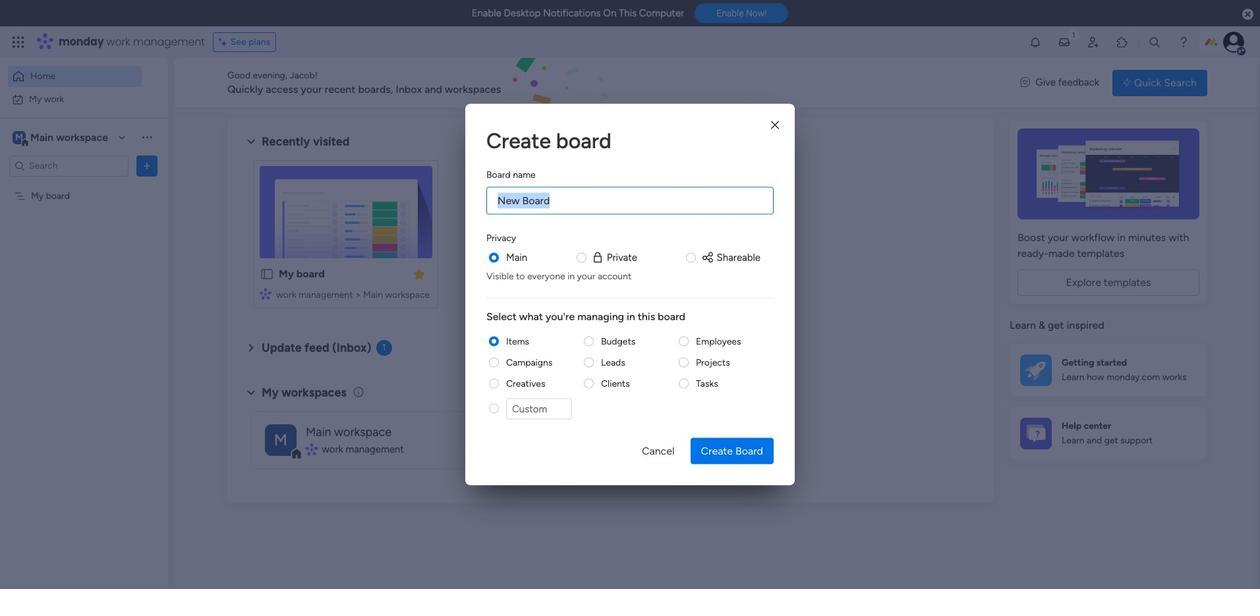 Task type: vqa. For each thing, say whether or not it's contained in the screenshot.
Enable Desktop Notifications On This Computer
yes



Task type: describe. For each thing, give the bounding box(es) containing it.
(inbox)
[[332, 341, 371, 355]]

learn for help
[[1062, 435, 1085, 446]]

see
[[230, 36, 246, 47]]

1 vertical spatial main workspace
[[306, 425, 391, 439]]

search everything image
[[1148, 36, 1161, 49]]

good evening, jacob! quickly access your recent boards, inbox and workspaces
[[227, 70, 501, 96]]

update feed (inbox)
[[262, 341, 371, 355]]

works
[[1162, 372, 1187, 383]]

enable for enable now!
[[717, 8, 744, 19]]

cancel
[[642, 445, 675, 457]]

now!
[[746, 8, 767, 19]]

quick
[[1134, 76, 1162, 89]]

private button
[[591, 250, 637, 265]]

made
[[1048, 247, 1075, 260]]

main workspace inside workspace selection element
[[30, 131, 108, 143]]

getting started element
[[1010, 344, 1207, 396]]

employees
[[696, 335, 741, 347]]

to
[[516, 270, 525, 281]]

0 vertical spatial workspace
[[56, 131, 108, 143]]

1 vertical spatial workspace
[[385, 289, 430, 301]]

invite members image
[[1087, 36, 1100, 49]]

select product image
[[12, 36, 25, 49]]

inspired
[[1067, 319, 1104, 332]]

main inside privacy element
[[506, 251, 527, 263]]

in for your
[[568, 270, 575, 281]]

1 horizontal spatial m
[[274, 430, 287, 449]]

on
[[603, 7, 616, 19]]

how
[[1087, 372, 1104, 383]]

my inside button
[[29, 93, 42, 104]]

main up component image
[[306, 425, 331, 439]]

inbox
[[396, 83, 422, 96]]

dapulse close image
[[1242, 8, 1254, 21]]

in for minutes
[[1117, 231, 1126, 244]]

leads
[[601, 357, 625, 368]]

Board name field
[[486, 187, 774, 215]]

getting started learn how monday.com works
[[1062, 357, 1187, 383]]

your inside privacy element
[[577, 270, 595, 281]]

home
[[30, 71, 55, 82]]

get inside help center learn and get support
[[1104, 435, 1118, 446]]

privacy heading
[[486, 231, 516, 245]]

select what you're managing in this board heading
[[486, 308, 774, 324]]

see plans
[[230, 36, 270, 47]]

remove from favorites image
[[413, 267, 426, 280]]

name
[[513, 169, 536, 180]]

my board list box
[[0, 182, 168, 385]]

explore templates button
[[1018, 270, 1200, 296]]

update
[[262, 341, 302, 355]]

templates image image
[[1022, 129, 1196, 219]]

evening,
[[253, 70, 287, 81]]

explore templates
[[1066, 276, 1151, 289]]

create board button
[[690, 438, 774, 464]]

work management > main workspace
[[276, 289, 430, 301]]

close image
[[771, 120, 779, 130]]

work right component icon
[[276, 289, 296, 301]]

desktop
[[504, 7, 541, 19]]

board inside my board list box
[[46, 190, 70, 201]]

cancel button
[[631, 438, 685, 464]]

create for create board
[[486, 128, 551, 153]]

m inside workspace selection element
[[15, 131, 23, 143]]

1 horizontal spatial my board
[[279, 268, 325, 280]]

and inside good evening, jacob! quickly access your recent boards, inbox and workspaces
[[425, 83, 442, 96]]

enable now!
[[717, 8, 767, 19]]

clients
[[601, 378, 630, 389]]

quickly
[[227, 83, 263, 96]]

recently
[[262, 134, 310, 149]]

work management
[[322, 443, 404, 455]]

visible
[[486, 270, 514, 281]]

this
[[619, 7, 637, 19]]

management for work management > main workspace
[[298, 289, 353, 301]]

0 horizontal spatial workspaces
[[281, 385, 347, 400]]

my right close my workspaces image
[[262, 385, 279, 400]]

enable desktop notifications on this computer
[[472, 7, 684, 19]]

boost your workflow in minutes with ready-made templates
[[1018, 231, 1189, 260]]

quick search
[[1134, 76, 1197, 89]]

main inside workspace selection element
[[30, 131, 53, 143]]

monday work management
[[59, 34, 205, 49]]

1 vertical spatial workspace image
[[265, 424, 297, 456]]

good
[[227, 70, 251, 81]]

help center learn and get support
[[1062, 420, 1153, 446]]

monday.com
[[1107, 372, 1160, 383]]

feedback
[[1058, 77, 1099, 88]]

board inside heading
[[486, 169, 511, 180]]

create board
[[701, 445, 763, 457]]

main right >
[[363, 289, 383, 301]]

management for work management
[[346, 443, 404, 455]]

board inside select what you're managing in this board heading
[[658, 310, 685, 322]]

workspaces inside good evening, jacob! quickly access your recent boards, inbox and workspaces
[[445, 83, 501, 96]]

visible to everyone in your account
[[486, 270, 632, 281]]

tasks
[[696, 378, 718, 389]]

main button
[[506, 250, 527, 265]]

shareable
[[717, 251, 761, 263]]

templates inside boost your workflow in minutes with ready-made templates
[[1077, 247, 1125, 260]]

my workspaces
[[262, 385, 347, 400]]

your inside good evening, jacob! quickly access your recent boards, inbox and workspaces
[[301, 83, 322, 96]]



Task type: locate. For each thing, give the bounding box(es) containing it.
create inside heading
[[486, 128, 551, 153]]

help center element
[[1010, 407, 1207, 460]]

feed
[[305, 341, 329, 355]]

0 horizontal spatial and
[[425, 83, 442, 96]]

main up the to
[[506, 251, 527, 263]]

1 vertical spatial workspaces
[[281, 385, 347, 400]]

1 vertical spatial in
[[568, 270, 575, 281]]

m
[[15, 131, 23, 143], [274, 430, 287, 449]]

board name heading
[[486, 168, 536, 182]]

workspace selection element
[[13, 130, 110, 147]]

enable left now!
[[717, 8, 744, 19]]

v2 user feedback image
[[1020, 75, 1030, 90]]

and right inbox
[[425, 83, 442, 96]]

learn down 'help'
[[1062, 435, 1085, 446]]

1 vertical spatial my board
[[279, 268, 325, 280]]

work right component image
[[322, 443, 343, 455]]

0 horizontal spatial your
[[301, 83, 322, 96]]

0 vertical spatial main workspace
[[30, 131, 108, 143]]

workflow
[[1071, 231, 1115, 244]]

in left this
[[627, 310, 635, 322]]

in right everyone
[[568, 270, 575, 281]]

give
[[1036, 77, 1056, 88]]

1 horizontal spatial main workspace
[[306, 425, 391, 439]]

my inside list box
[[31, 190, 44, 201]]

my board down search in workspace field
[[31, 190, 70, 201]]

templates right explore
[[1104, 276, 1151, 289]]

create up name in the left top of the page
[[486, 128, 551, 153]]

1 vertical spatial board
[[736, 445, 763, 457]]

0 vertical spatial management
[[133, 34, 205, 49]]

workspace down remove from favorites "icon"
[[385, 289, 430, 301]]

select
[[486, 310, 517, 322]]

board inside "create board" heading
[[556, 128, 611, 153]]

2 vertical spatial your
[[577, 270, 595, 281]]

jacob!
[[290, 70, 318, 81]]

0 horizontal spatial main workspace
[[30, 131, 108, 143]]

2 vertical spatial workspace
[[334, 425, 391, 439]]

0 vertical spatial board
[[486, 169, 511, 180]]

notifications
[[543, 7, 601, 19]]

in left minutes
[[1117, 231, 1126, 244]]

board
[[486, 169, 511, 180], [736, 445, 763, 457]]

in inside boost your workflow in minutes with ready-made templates
[[1117, 231, 1126, 244]]

2 vertical spatial learn
[[1062, 435, 1085, 446]]

board inside button
[[736, 445, 763, 457]]

getting
[[1062, 357, 1094, 368]]

my work button
[[8, 89, 142, 110]]

board
[[556, 128, 611, 153], [46, 190, 70, 201], [296, 268, 325, 280], [658, 310, 685, 322]]

you're
[[546, 310, 575, 322]]

explore
[[1066, 276, 1101, 289]]

0 vertical spatial my board
[[31, 190, 70, 201]]

templates
[[1077, 247, 1125, 260], [1104, 276, 1151, 289]]

account
[[598, 270, 632, 281]]

workspace up search in workspace field
[[56, 131, 108, 143]]

0 vertical spatial create
[[486, 128, 551, 153]]

0 vertical spatial m
[[15, 131, 23, 143]]

1 vertical spatial management
[[298, 289, 353, 301]]

1 horizontal spatial create
[[701, 445, 733, 457]]

my right public board 'icon' at the top left of the page
[[279, 268, 294, 280]]

1 horizontal spatial your
[[577, 270, 595, 281]]

everyone
[[527, 270, 565, 281]]

v2 bolt switch image
[[1123, 75, 1131, 90]]

enable now! button
[[695, 3, 789, 23]]

recent
[[325, 83, 356, 96]]

shareable button
[[701, 250, 761, 265]]

home button
[[8, 66, 142, 87]]

2 vertical spatial management
[[346, 443, 404, 455]]

create
[[486, 128, 551, 153], [701, 445, 733, 457]]

create inside button
[[701, 445, 733, 457]]

learn & get inspired
[[1010, 319, 1104, 332]]

work
[[106, 34, 130, 49], [44, 93, 64, 104], [276, 289, 296, 301], [322, 443, 343, 455]]

0 vertical spatial templates
[[1077, 247, 1125, 260]]

1 vertical spatial create
[[701, 445, 733, 457]]

1 horizontal spatial workspaces
[[445, 83, 501, 96]]

open update feed (inbox) image
[[243, 340, 259, 356]]

create for create board
[[701, 445, 733, 457]]

0 horizontal spatial workspace image
[[13, 130, 26, 145]]

main
[[30, 131, 53, 143], [506, 251, 527, 263], [363, 289, 383, 301], [306, 425, 331, 439]]

boost
[[1018, 231, 1045, 244]]

in inside privacy element
[[568, 270, 575, 281]]

0 horizontal spatial board
[[486, 169, 511, 180]]

2 horizontal spatial in
[[1117, 231, 1126, 244]]

workspaces right inbox
[[445, 83, 501, 96]]

1 vertical spatial learn
[[1062, 372, 1085, 383]]

privacy
[[486, 232, 516, 244]]

create board
[[486, 128, 611, 153]]

templates inside button
[[1104, 276, 1151, 289]]

templates down 'workflow'
[[1077, 247, 1125, 260]]

2 horizontal spatial your
[[1048, 231, 1069, 244]]

inbox image
[[1058, 36, 1071, 49]]

and inside help center learn and get support
[[1087, 435, 1102, 446]]

learn left & on the right bottom
[[1010, 319, 1036, 332]]

option
[[0, 184, 168, 187]]

learn inside getting started learn how monday.com works
[[1062, 372, 1085, 383]]

started
[[1097, 357, 1127, 368]]

get
[[1048, 319, 1064, 332], [1104, 435, 1118, 446]]

your left account
[[577, 270, 595, 281]]

2 vertical spatial in
[[627, 310, 635, 322]]

your up the made
[[1048, 231, 1069, 244]]

notifications image
[[1029, 36, 1042, 49]]

Custom field
[[506, 398, 572, 420]]

0 horizontal spatial in
[[568, 270, 575, 281]]

0 vertical spatial workspace image
[[13, 130, 26, 145]]

0 horizontal spatial enable
[[472, 7, 501, 19]]

jacob simon image
[[1223, 32, 1244, 53]]

boards,
[[358, 83, 393, 96]]

your down jacob!
[[301, 83, 322, 96]]

work right the monday
[[106, 34, 130, 49]]

managing
[[577, 310, 624, 322]]

workspace
[[56, 131, 108, 143], [385, 289, 430, 301], [334, 425, 391, 439]]

component image
[[260, 288, 272, 300]]

1 horizontal spatial in
[[627, 310, 635, 322]]

main down my work
[[30, 131, 53, 143]]

board name
[[486, 169, 536, 180]]

workspaces
[[445, 83, 501, 96], [281, 385, 347, 400]]

1
[[382, 342, 386, 353]]

private
[[607, 251, 637, 263]]

in inside heading
[[627, 310, 635, 322]]

work inside my work button
[[44, 93, 64, 104]]

learn for getting
[[1062, 372, 1085, 383]]

my down search in workspace field
[[31, 190, 44, 201]]

1 image
[[1068, 27, 1080, 42]]

campaigns
[[506, 357, 553, 368]]

>
[[355, 289, 361, 301]]

learn inside help center learn and get support
[[1062, 435, 1085, 446]]

apps image
[[1116, 36, 1129, 49]]

get down 'center'
[[1104, 435, 1118, 446]]

public board image
[[260, 267, 274, 281]]

what
[[519, 310, 543, 322]]

monday
[[59, 34, 104, 49]]

create board heading
[[486, 125, 774, 157]]

recently visited
[[262, 134, 350, 149]]

management
[[133, 34, 205, 49], [298, 289, 353, 301], [346, 443, 404, 455]]

your inside boost your workflow in minutes with ready-made templates
[[1048, 231, 1069, 244]]

plans
[[248, 36, 270, 47]]

my board
[[31, 190, 70, 201], [279, 268, 325, 280]]

quick search button
[[1113, 70, 1207, 96]]

0 vertical spatial and
[[425, 83, 442, 96]]

budgets
[[601, 335, 636, 347]]

workspaces down update feed (inbox) on the left
[[281, 385, 347, 400]]

your
[[301, 83, 322, 96], [1048, 231, 1069, 244], [577, 270, 595, 281]]

close my workspaces image
[[243, 385, 259, 401]]

items
[[506, 335, 529, 347]]

creatives
[[506, 378, 545, 389]]

with
[[1169, 231, 1189, 244]]

1 vertical spatial your
[[1048, 231, 1069, 244]]

0 horizontal spatial my board
[[31, 190, 70, 201]]

main workspace up "work management"
[[306, 425, 391, 439]]

help
[[1062, 420, 1082, 432]]

select what you're managing in this board
[[486, 310, 685, 322]]

and
[[425, 83, 442, 96], [1087, 435, 1102, 446]]

give feedback
[[1036, 77, 1099, 88]]

enable inside enable now! button
[[717, 8, 744, 19]]

visited
[[313, 134, 350, 149]]

workspace up "work management"
[[334, 425, 391, 439]]

my down home
[[29, 93, 42, 104]]

1 vertical spatial get
[[1104, 435, 1118, 446]]

and down 'center'
[[1087, 435, 1102, 446]]

1 horizontal spatial get
[[1104, 435, 1118, 446]]

main workspace up search in workspace field
[[30, 131, 108, 143]]

support
[[1121, 435, 1153, 446]]

&
[[1039, 319, 1045, 332]]

1 horizontal spatial board
[[736, 445, 763, 457]]

Search in workspace field
[[28, 158, 110, 173]]

help image
[[1177, 36, 1190, 49]]

1 vertical spatial templates
[[1104, 276, 1151, 289]]

component image
[[306, 444, 317, 455]]

my
[[29, 93, 42, 104], [31, 190, 44, 201], [279, 268, 294, 280], [262, 385, 279, 400]]

learn down getting
[[1062, 372, 1085, 383]]

1 horizontal spatial and
[[1087, 435, 1102, 446]]

enable left desktop
[[472, 7, 501, 19]]

my work
[[29, 93, 64, 104]]

0 horizontal spatial create
[[486, 128, 551, 153]]

search
[[1164, 76, 1197, 89]]

work down home
[[44, 93, 64, 104]]

1 vertical spatial m
[[274, 430, 287, 449]]

my board inside list box
[[31, 190, 70, 201]]

minutes
[[1128, 231, 1166, 244]]

ready-
[[1018, 247, 1048, 260]]

this
[[638, 310, 655, 322]]

in
[[1117, 231, 1126, 244], [568, 270, 575, 281], [627, 310, 635, 322]]

center
[[1084, 420, 1111, 432]]

1 vertical spatial and
[[1087, 435, 1102, 446]]

select what you're managing in this board option group
[[486, 335, 774, 427]]

close recently visited image
[[243, 134, 259, 150]]

1 horizontal spatial enable
[[717, 8, 744, 19]]

0 vertical spatial in
[[1117, 231, 1126, 244]]

privacy element
[[486, 250, 774, 282]]

access
[[266, 83, 298, 96]]

my board right public board 'icon' at the top left of the page
[[279, 268, 325, 280]]

create right cancel
[[701, 445, 733, 457]]

0 horizontal spatial m
[[15, 131, 23, 143]]

0 vertical spatial your
[[301, 83, 322, 96]]

get right & on the right bottom
[[1048, 319, 1064, 332]]

enable for enable desktop notifications on this computer
[[472, 7, 501, 19]]

computer
[[639, 7, 684, 19]]

0 vertical spatial workspaces
[[445, 83, 501, 96]]

workspace image
[[13, 130, 26, 145], [265, 424, 297, 456]]

1 horizontal spatial workspace image
[[265, 424, 297, 456]]

0 horizontal spatial get
[[1048, 319, 1064, 332]]

0 vertical spatial learn
[[1010, 319, 1036, 332]]

0 vertical spatial get
[[1048, 319, 1064, 332]]

projects
[[696, 357, 730, 368]]



